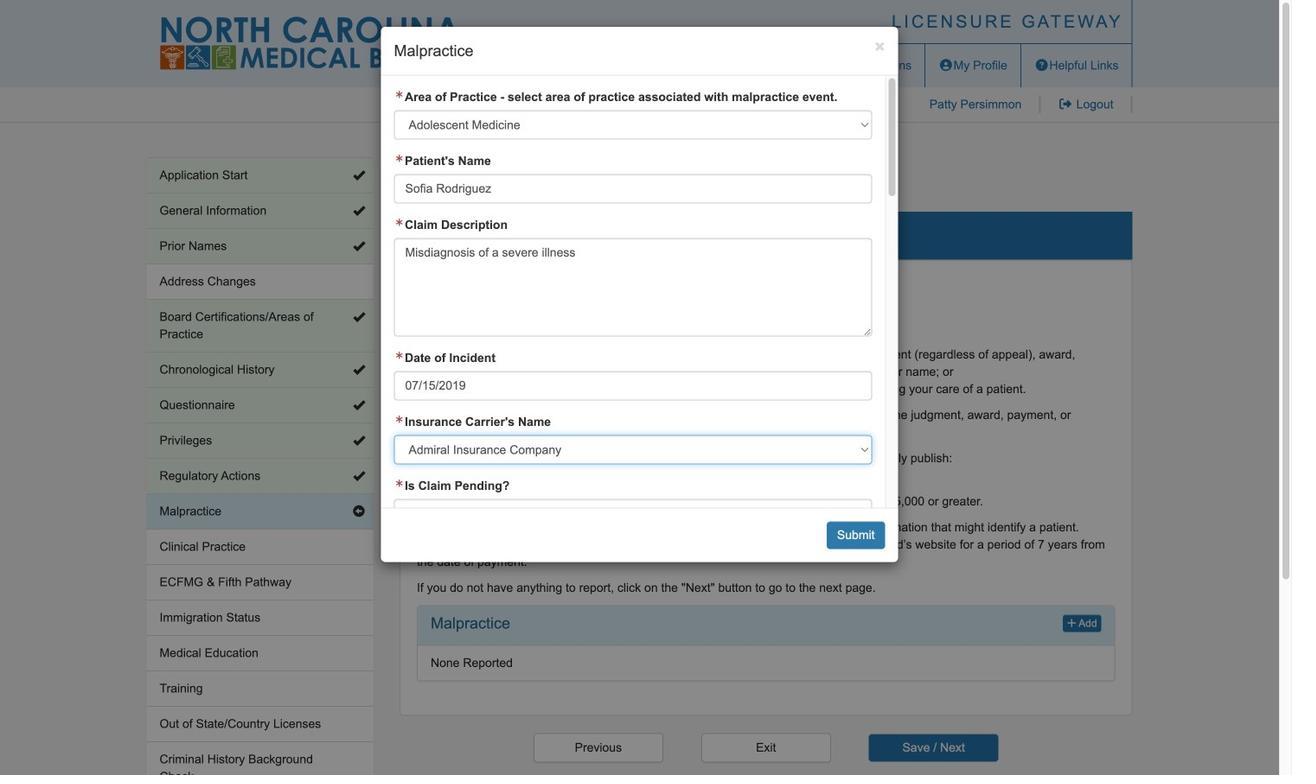 Task type: vqa. For each thing, say whether or not it's contained in the screenshot.
the bottommost The Ok image
no



Task type: describe. For each thing, give the bounding box(es) containing it.
2 fw image from the top
[[394, 416, 405, 424]]

north carolina medical board logo image
[[160, 16, 462, 70]]

3 fw image from the top
[[394, 219, 405, 227]]

question circle image
[[1034, 59, 1049, 71]]

1 fw image from the top
[[394, 91, 405, 99]]

user circle image
[[938, 59, 954, 71]]

1 ok image from the top
[[353, 311, 365, 323]]

6 ok image from the top
[[353, 470, 365, 483]]

5 ok image from the top
[[353, 435, 365, 447]]



Task type: locate. For each thing, give the bounding box(es) containing it.
sign out image
[[1058, 98, 1073, 110]]

0 vertical spatial fw image
[[394, 91, 405, 99]]

None text field
[[394, 174, 872, 204]]

ok image
[[353, 170, 365, 182], [353, 205, 365, 217], [353, 240, 365, 253], [353, 400, 365, 412], [353, 435, 365, 447], [353, 470, 365, 483]]

0 vertical spatial fw image
[[394, 352, 405, 360]]

2 vertical spatial fw image
[[394, 219, 405, 227]]

circle arrow left image
[[353, 506, 365, 518]]

fw image
[[394, 91, 405, 99], [394, 155, 405, 163], [394, 219, 405, 227]]

MM/DD/YYYY text field
[[394, 372, 872, 401]]

None button
[[534, 734, 663, 763], [701, 734, 831, 763], [534, 734, 663, 763], [701, 734, 831, 763]]

plus image
[[1067, 618, 1076, 629]]

4 ok image from the top
[[353, 400, 365, 412]]

ok image
[[353, 311, 365, 323], [353, 364, 365, 376]]

2 fw image from the top
[[394, 155, 405, 163]]

None submit
[[827, 522, 885, 550], [869, 735, 999, 762], [827, 522, 885, 550], [869, 735, 999, 762]]

2 ok image from the top
[[353, 364, 365, 376]]

3 ok image from the top
[[353, 240, 365, 253]]

1 fw image from the top
[[394, 352, 405, 360]]

2 vertical spatial fw image
[[394, 480, 405, 488]]

3 fw image from the top
[[394, 480, 405, 488]]

0 vertical spatial ok image
[[353, 311, 365, 323]]

1 ok image from the top
[[353, 170, 365, 182]]

fw image
[[394, 352, 405, 360], [394, 416, 405, 424], [394, 480, 405, 488]]

1 vertical spatial fw image
[[394, 155, 405, 163]]

1 vertical spatial fw image
[[394, 416, 405, 424]]

2 ok image from the top
[[353, 205, 365, 217]]

1 vertical spatial ok image
[[353, 364, 365, 376]]

None text field
[[394, 238, 872, 337]]



